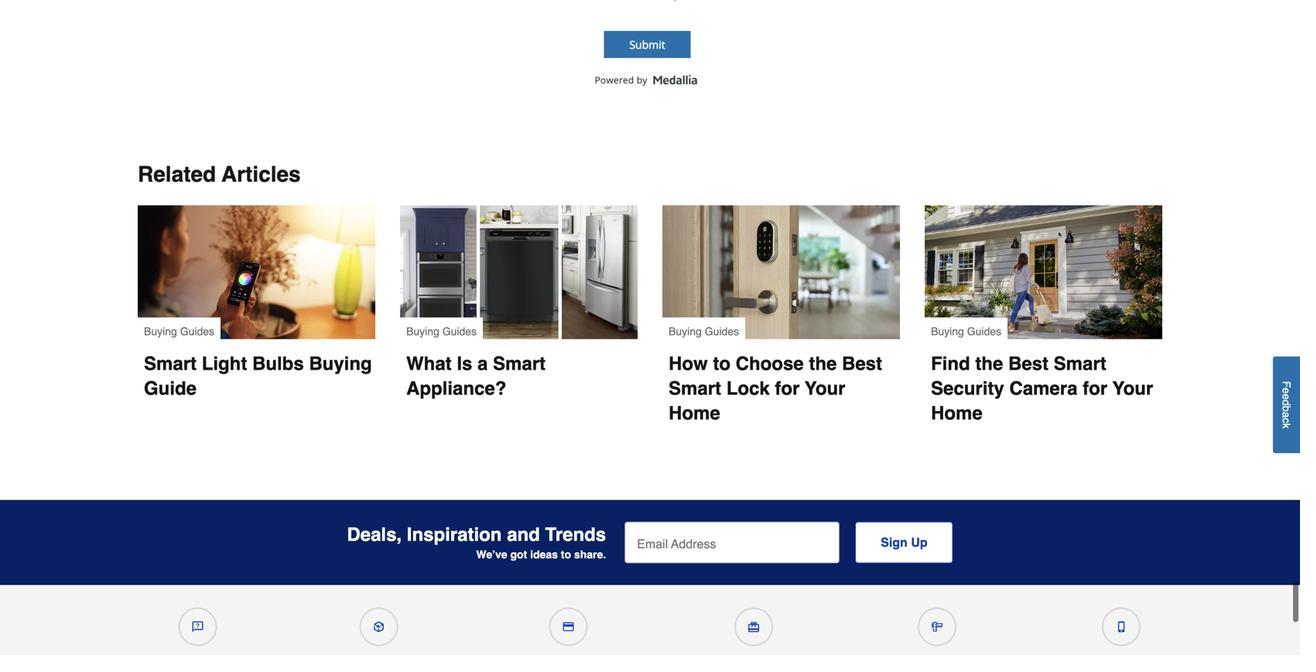 Task type: locate. For each thing, give the bounding box(es) containing it.
1 horizontal spatial a
[[1281, 412, 1293, 418]]

a double wall oven in blue cabinets, a black dishwasher and a stainless steel refrigerator. image
[[400, 203, 638, 337]]

a woman adjusting the lighting with her smart phone. image
[[138, 203, 375, 337]]

2 the from the left
[[976, 351, 1003, 372]]

1 home from the left
[[669, 400, 720, 422]]

smart
[[144, 351, 197, 372], [493, 351, 546, 372], [1054, 351, 1107, 372], [669, 376, 721, 397]]

buying guides up how
[[669, 323, 739, 335]]

1 vertical spatial to
[[561, 547, 571, 559]]

buying up how
[[669, 323, 702, 335]]

0 horizontal spatial the
[[809, 351, 837, 372]]

your
[[805, 376, 846, 397], [1113, 376, 1153, 397]]

smart inside what is a smart appliance?
[[493, 351, 546, 372]]

gift card image
[[748, 620, 759, 630]]

guides for to
[[705, 323, 739, 335]]

2 home from the left
[[931, 400, 983, 422]]

0 horizontal spatial best
[[842, 351, 882, 372]]

buying guides up what
[[406, 323, 477, 335]]

3 buying guides from the left
[[669, 323, 739, 335]]

related
[[138, 160, 216, 184]]

to
[[713, 351, 731, 372], [561, 547, 571, 559]]

for
[[775, 376, 800, 397], [1083, 376, 1108, 397]]

find
[[931, 351, 970, 372]]

1 your from the left
[[805, 376, 846, 397]]

appliance?
[[406, 376, 506, 397]]

ideas
[[530, 547, 558, 559]]

buying guides up the light on the bottom
[[144, 323, 214, 335]]

4 buying guides from the left
[[931, 323, 1002, 335]]

what is a smart appliance?
[[406, 351, 551, 397]]

a woman carrying a bag stepping the porch with a black arlo security camera munted above the door. image
[[925, 203, 1163, 337]]

0 horizontal spatial for
[[775, 376, 800, 397]]

a
[[478, 351, 488, 372], [1281, 412, 1293, 418]]

1 horizontal spatial the
[[976, 351, 1003, 372]]

find the best smart security camera for your home
[[931, 351, 1159, 422]]

1 vertical spatial a
[[1281, 412, 1293, 418]]

to right how
[[713, 351, 731, 372]]

buying for how to choose the best smart lock for your home
[[669, 323, 702, 335]]

guides
[[180, 323, 214, 335], [443, 323, 477, 335], [705, 323, 739, 335], [967, 323, 1002, 335]]

the
[[809, 351, 837, 372], [976, 351, 1003, 372]]

e up d
[[1281, 388, 1293, 394]]

smart right the is
[[493, 351, 546, 372]]

1 best from the left
[[842, 351, 882, 372]]

f
[[1281, 382, 1293, 388]]

how
[[669, 351, 708, 372]]

2 for from the left
[[1083, 376, 1108, 397]]

1 horizontal spatial for
[[1083, 376, 1108, 397]]

buying for what is a smart appliance?
[[406, 323, 440, 335]]

articles
[[222, 160, 301, 184]]

2 e from the top
[[1281, 394, 1293, 400]]

0 horizontal spatial home
[[669, 400, 720, 422]]

how to choose the best smart lock for your home
[[669, 351, 888, 422]]

a inside what is a smart appliance?
[[478, 351, 488, 372]]

buying up what
[[406, 323, 440, 335]]

guides up how
[[705, 323, 739, 335]]

2 best from the left
[[1009, 351, 1049, 372]]

best inside find the best smart security camera for your home
[[1009, 351, 1049, 372]]

customer care image
[[192, 620, 203, 630]]

light
[[202, 351, 247, 372]]

a right the is
[[478, 351, 488, 372]]

for down choose
[[775, 376, 800, 397]]

0 horizontal spatial a
[[478, 351, 488, 372]]

guides up the is
[[443, 323, 477, 335]]

1 the from the left
[[809, 351, 837, 372]]

home down security
[[931, 400, 983, 422]]

smart up the guide
[[144, 351, 197, 372]]

e up b
[[1281, 394, 1293, 400]]

4 guides from the left
[[967, 323, 1002, 335]]

trends
[[545, 522, 606, 543]]

e
[[1281, 388, 1293, 394], [1281, 394, 1293, 400]]

1 buying guides from the left
[[144, 323, 214, 335]]

sign up
[[881, 533, 928, 548]]

got
[[510, 547, 527, 559]]

camera
[[1010, 376, 1078, 397]]

the right choose
[[809, 351, 837, 372]]

the up security
[[976, 351, 1003, 372]]

smart down how
[[669, 376, 721, 397]]

sign up button
[[855, 520, 953, 561]]

the inside find the best smart security camera for your home
[[976, 351, 1003, 372]]

home
[[669, 400, 720, 422], [931, 400, 983, 422]]

pickup image
[[373, 620, 384, 630]]

for right camera
[[1083, 376, 1108, 397]]

security
[[931, 376, 1004, 397]]

smart up camera
[[1054, 351, 1107, 372]]

buying guides
[[144, 323, 214, 335], [406, 323, 477, 335], [669, 323, 739, 335], [931, 323, 1002, 335]]

2 guides from the left
[[443, 323, 477, 335]]

k
[[1281, 424, 1293, 429]]

to right ideas
[[561, 547, 571, 559]]

1 guides from the left
[[180, 323, 214, 335]]

a up k
[[1281, 412, 1293, 418]]

guides up find at the right of the page
[[967, 323, 1002, 335]]

1 horizontal spatial best
[[1009, 351, 1049, 372]]

1 horizontal spatial home
[[931, 400, 983, 422]]

buying
[[144, 323, 177, 335], [406, 323, 440, 335], [669, 323, 702, 335], [931, 323, 964, 335], [309, 351, 372, 372]]

0 vertical spatial to
[[713, 351, 731, 372]]

smart inside find the best smart security camera for your home
[[1054, 351, 1107, 372]]

buying up find at the right of the page
[[931, 323, 964, 335]]

1 for from the left
[[775, 376, 800, 397]]

buying guides for smart
[[144, 323, 214, 335]]

0 horizontal spatial your
[[805, 376, 846, 397]]

buying up the guide
[[144, 323, 177, 335]]

buying right bulbs at the left bottom of page
[[309, 351, 372, 372]]

0 vertical spatial a
[[478, 351, 488, 372]]

2 buying guides from the left
[[406, 323, 477, 335]]

best
[[842, 351, 882, 372], [1009, 351, 1049, 372]]

home inside the how to choose the best smart lock for your home
[[669, 400, 720, 422]]

1 horizontal spatial to
[[713, 351, 731, 372]]

3 guides from the left
[[705, 323, 739, 335]]

buying for smart light bulbs buying guide
[[144, 323, 177, 335]]

1 horizontal spatial your
[[1113, 376, 1153, 397]]

2 your from the left
[[1113, 376, 1153, 397]]

bulbs
[[252, 351, 304, 372]]

buying guides up find at the right of the page
[[931, 323, 1002, 335]]

inspiration
[[407, 522, 502, 543]]

your inside find the best smart security camera for your home
[[1113, 376, 1153, 397]]

home down how
[[669, 400, 720, 422]]

related articles
[[138, 160, 301, 184]]

sign up form
[[625, 520, 953, 561]]

guides up the light on the bottom
[[180, 323, 214, 335]]

for inside the how to choose the best smart lock for your home
[[775, 376, 800, 397]]

0 horizontal spatial to
[[561, 547, 571, 559]]



Task type: describe. For each thing, give the bounding box(es) containing it.
smart light bulbs buying guide
[[144, 351, 377, 397]]

f e e d b a c k button
[[1273, 357, 1300, 454]]

guides for the
[[967, 323, 1002, 335]]

guides for light
[[180, 323, 214, 335]]

up
[[911, 533, 928, 548]]

deals, inspiration and trends we've got ideas to share.
[[347, 522, 606, 559]]

your inside the how to choose the best smart lock for your home
[[805, 376, 846, 397]]

guide
[[144, 376, 197, 397]]

share.
[[574, 547, 606, 559]]

buying for find the best smart security camera for your home
[[931, 323, 964, 335]]

guides for is
[[443, 323, 477, 335]]

what
[[406, 351, 452, 372]]

1 e from the top
[[1281, 388, 1293, 394]]

dimensions image
[[932, 620, 943, 630]]

choose
[[736, 351, 804, 372]]

lock
[[727, 376, 770, 397]]

to inside the how to choose the best smart lock for your home
[[713, 351, 731, 372]]

the inside the how to choose the best smart lock for your home
[[809, 351, 837, 372]]

c
[[1281, 418, 1293, 424]]

is
[[457, 351, 472, 372]]

buying inside the "smart light bulbs buying guide"
[[309, 351, 372, 372]]

b
[[1281, 406, 1293, 412]]

and
[[507, 522, 540, 543]]

to inside deals, inspiration and trends we've got ideas to share.
[[561, 547, 571, 559]]

credit card image
[[563, 620, 574, 630]]

buying guides for what
[[406, 323, 477, 335]]

smart inside the "smart light bulbs buying guide"
[[144, 351, 197, 372]]

buying guides for how
[[669, 323, 739, 335]]

buying guides for find
[[931, 323, 1002, 335]]

we've
[[476, 547, 507, 559]]

a inside button
[[1281, 412, 1293, 418]]

best inside the how to choose the best smart lock for your home
[[842, 351, 882, 372]]

f e e d b a c k
[[1281, 382, 1293, 429]]

sign
[[881, 533, 908, 548]]

for inside find the best smart security camera for your home
[[1083, 376, 1108, 397]]

smart inside the how to choose the best smart lock for your home
[[669, 376, 721, 397]]

home inside find the best smart security camera for your home
[[931, 400, 983, 422]]

d
[[1281, 400, 1293, 406]]

Email Address email field
[[625, 520, 840, 561]]

deals,
[[347, 522, 402, 543]]

a google nest yale smart keypad lock on a door open to show a room. image
[[663, 203, 900, 337]]

mobile image
[[1116, 620, 1127, 630]]



Task type: vqa. For each thing, say whether or not it's contained in the screenshot.
hanging at left top
no



